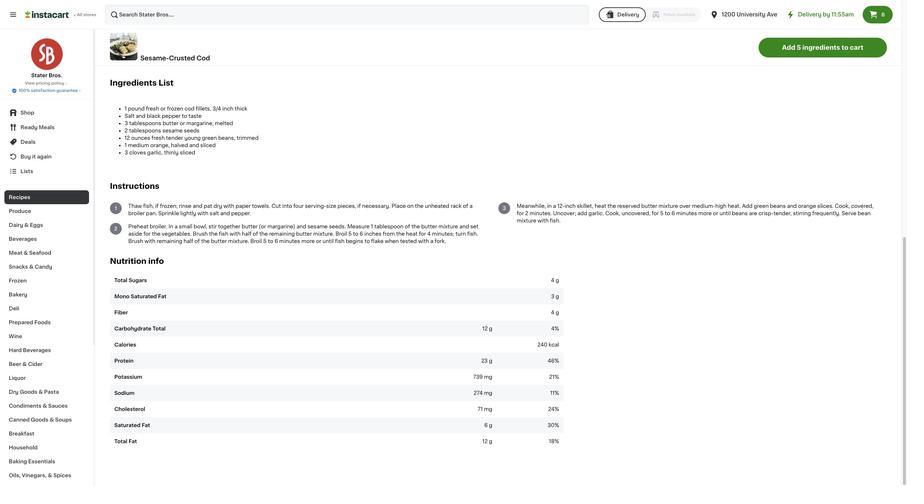 Task type: describe. For each thing, give the bounding box(es) containing it.
with down pat
[[198, 211, 208, 216]]

g for fiber
[[556, 310, 559, 316]]

1 up 3 tablespoons butter or margarine, melted
[[220, 4, 222, 9]]

uncover;
[[553, 211, 576, 216]]

show inside 'salt and black pepper to taste mccormick® ground black pepper $6.69 show alternatives'
[[110, 56, 121, 60]]

a inside thaw fish, if frozen; rinse and pat dry with paper towels. cut into four serving-size pieces, if necessary. place on the unheated rack of a broiler pan. sprinkle lightly with salt and pepper.
[[470, 204, 473, 209]]

high
[[716, 204, 727, 209]]

bakery link
[[4, 288, 89, 302]]

canned goods & soups link
[[4, 414, 89, 427]]

fish,
[[143, 204, 154, 209]]

minutes inside meanwhile, in a 12-inch skillet, heat the reserved butter mixture over medium-high heat. add green beans and orange slices. cook, covered, for 2 minutes. uncover; add garlic. cook, uncovered, for 5 to 6 minutes more or until beans are crisp-tender, stirring frequently. serve bean mixture with fish.
[[676, 211, 697, 216]]

service type group
[[599, 7, 701, 22]]

tested
[[400, 239, 417, 244]]

1 vertical spatial tablespoons
[[129, 121, 161, 126]]

0 horizontal spatial half
[[184, 239, 193, 244]]

meanwhile,
[[517, 204, 546, 209]]

0 vertical spatial mixture
[[659, 204, 678, 209]]

1 product group from the left
[[110, 0, 173, 61]]

mg for 739 mg
[[484, 375, 493, 380]]

into
[[282, 204, 292, 209]]

frozen
[[9, 279, 27, 284]]

11 %
[[550, 391, 559, 396]]

broiler.
[[150, 224, 167, 229]]

23 g
[[481, 359, 493, 364]]

butter inside 1 pound fresh or frozen cod fillets, 3/4 inch thick salt and black pepper to taste 3 tablespoons butter or margarine, melted 2 tablespoons sesame seeds 12 ounces fresh tender young green beans, trimmed 1 medium orange, halved and sliced 3 cloves garlic, thinly sliced
[[163, 121, 179, 126]]

salt inside 'salt and black pepper to taste mccormick® ground black pepper $6.69 show alternatives'
[[110, 18, 120, 23]]

pepper.
[[231, 211, 251, 216]]

0 vertical spatial remaining
[[269, 232, 295, 237]]

& inside dry goods & pasta link
[[39, 390, 43, 395]]

margarine, inside 1 pound fresh or frozen cod fillets, 3/4 inch thick salt and black pepper to taste 3 tablespoons butter or margarine, melted 2 tablespoons sesame seeds 12 ounces fresh tender young green beans, trimmed 1 medium orange, halved and sliced 3 cloves garlic, thinly sliced
[[186, 121, 214, 126]]

stater bros. link
[[31, 38, 63, 79]]

household link
[[4, 441, 89, 455]]

soups
[[55, 418, 72, 423]]

0 vertical spatial fresh
[[146, 106, 159, 111]]

mixture inside preheat broiler. in a small bowl, stir together butter (or margarine) and sesame seeds. measure 1 tablespoon of the butter mixture and set aside for the vegetables. brush the fish with half of the remaining butter mixture. broil 5 to 6 inches from the heat for 4 minutes; turn fish. brush with remaining half of the butter mixture. broil 5 to 6 minutes more or until fish begins to flake when tested with a fork.
[[439, 224, 458, 229]]

% for 46
[[555, 359, 559, 364]]

and down thaw fish, if frozen; rinse and pat dry with paper towels. cut into four serving-size pieces, if necessary. place on the unheated rack of a broiler pan. sprinkle lightly with salt and pepper.
[[297, 224, 306, 229]]

5 up begins
[[348, 232, 352, 237]]

$6.69
[[110, 48, 125, 53]]

meat & seafood
[[9, 251, 51, 256]]

1200 university ave
[[722, 12, 778, 17]]

to inside meanwhile, in a 12-inch skillet, heat the reserved butter mixture over medium-high heat. add green beans and orange slices. cook, covered, for 2 minutes. uncover; add garlic. cook, uncovered, for 5 to 6 minutes more or until beans are crisp-tender, stirring frequently. serve bean mixture with fish.
[[665, 211, 670, 216]]

0 vertical spatial half
[[242, 232, 251, 237]]

of inside thaw fish, if frozen; rinse and pat dry with paper towels. cut into four serving-size pieces, if necessary. place on the unheated rack of a broiler pan. sprinkle lightly with salt and pepper.
[[463, 204, 468, 209]]

beer
[[9, 362, 21, 367]]

2 horizontal spatial fat
[[158, 294, 166, 299]]

2 if from the left
[[358, 204, 361, 209]]

dry
[[9, 390, 18, 395]]

mono saturated fat
[[114, 294, 166, 299]]

to up begins
[[353, 232, 358, 237]]

vinegars,
[[22, 474, 47, 479]]

delivery for delivery by 11:55am
[[798, 12, 822, 17]]

delivery button
[[599, 7, 646, 22]]

4 up kcal
[[551, 327, 555, 332]]

and down young
[[189, 143, 199, 148]]

and up turn on the right top of the page
[[460, 224, 469, 229]]

black inside 1 pound fresh or frozen cod fillets, 3/4 inch thick salt and black pepper to taste 3 tablespoons butter or margarine, melted 2 tablespoons sesame seeds 12 ounces fresh tender young green beans, trimmed 1 medium orange, halved and sliced 3 cloves garlic, thinly sliced
[[147, 114, 161, 119]]

margarine, inside 3 tablespoons butter or margarine, melted
[[189, 26, 218, 31]]

fish. for with
[[550, 218, 561, 224]]

of down towels.
[[253, 232, 258, 237]]

mg for 71 mg
[[484, 407, 493, 412]]

& inside 'condiments & sauces' link
[[43, 404, 47, 409]]

1 vertical spatial cook,
[[606, 211, 621, 216]]

from
[[383, 232, 395, 237]]

for down 'meanwhile,'
[[517, 211, 524, 216]]

% for 21
[[555, 375, 559, 380]]

% for 30
[[555, 423, 559, 428]]

with inside meanwhile, in a 12-inch skillet, heat the reserved butter mixture over medium-high heat. add green beans and orange slices. cook, covered, for 2 minutes. uncover; add garlic. cook, uncovered, for 5 to 6 minutes more or until beans are crisp-tender, stirring frequently. serve bean mixture with fish.
[[538, 218, 549, 224]]

pepper inside 1 pound fresh or frozen cod fillets, 3/4 inch thick salt and black pepper to taste 3 tablespoons butter or margarine, melted 2 tablespoons sesame seeds 12 ounces fresh tender young green beans, trimmed 1 medium orange, halved and sliced 3 cloves garlic, thinly sliced
[[162, 114, 181, 119]]

frozen;
[[160, 204, 178, 209]]

preheat
[[128, 224, 148, 229]]

condiments & sauces link
[[4, 400, 89, 414]]

to down inches
[[365, 239, 370, 244]]

margarine)
[[267, 224, 295, 229]]

inches
[[364, 232, 382, 237]]

medium
[[128, 143, 149, 148]]

alternatives inside 'salt and black pepper to taste mccormick® ground black pepper $6.69 show alternatives'
[[122, 56, 147, 60]]

decrement quantity image for salt and black pepper to taste
[[113, 3, 122, 11]]

satisfaction
[[31, 89, 55, 93]]

for left minutes;
[[419, 232, 426, 237]]

or inside meanwhile, in a 12-inch skillet, heat the reserved butter mixture over medium-high heat. add green beans and orange slices. cook, covered, for 2 minutes. uncover; add garlic. cook, uncovered, for 5 to 6 minutes more or until beans are crisp-tender, stirring frequently. serve bean mixture with fish.
[[713, 211, 718, 216]]

essentials
[[28, 460, 55, 465]]

heat inside meanwhile, in a 12-inch skillet, heat the reserved butter mixture over medium-high heat. add green beans and orange slices. cook, covered, for 2 minutes. uncover; add garlic. cook, uncovered, for 5 to 6 minutes more or until beans are crisp-tender, stirring frequently. serve bean mixture with fish.
[[595, 204, 606, 209]]

5 inside meanwhile, in a 12-inch skillet, heat the reserved butter mixture over medium-high heat. add green beans and orange slices. cook, covered, for 2 minutes. uncover; add garlic. cook, uncovered, for 5 to 6 minutes more or until beans are crisp-tender, stirring frequently. serve bean mixture with fish.
[[660, 211, 664, 216]]

show alternatives
[[189, 56, 226, 60]]

4 g for total sugars
[[551, 278, 559, 283]]

set
[[470, 224, 479, 229]]

1 vertical spatial brush
[[128, 239, 143, 244]]

12 inside 1 pound fresh or frozen cod fillets, 3/4 inch thick salt and black pepper to taste 3 tablespoons butter or margarine, melted 2 tablespoons sesame seeds 12 ounces fresh tender young green beans, trimmed 1 medium orange, halved and sliced 3 cloves garlic, thinly sliced
[[125, 136, 130, 141]]

and left pat
[[193, 204, 203, 209]]

1 horizontal spatial broil
[[336, 232, 347, 237]]

crusted
[[169, 55, 195, 61]]

0 horizontal spatial mixture.
[[228, 239, 249, 244]]

pricing
[[36, 81, 50, 85]]

or inside 3 tablespoons butter or margarine, melted
[[246, 18, 251, 23]]

stater bros. logo image
[[31, 38, 63, 70]]

1 if from the left
[[155, 204, 159, 209]]

seeds.
[[329, 224, 346, 229]]

stir
[[209, 224, 217, 229]]

meat
[[9, 251, 22, 256]]

0 vertical spatial saturated
[[131, 294, 157, 299]]

to inside 'salt and black pepper to taste mccormick® ground black pepper $6.69 show alternatives'
[[110, 26, 115, 31]]

g for carbohydrate total
[[489, 327, 493, 332]]

1 vertical spatial saturated
[[114, 423, 141, 428]]

11:55am
[[832, 12, 854, 17]]

vegetables.
[[162, 232, 192, 237]]

thaw fish, if frozen; rinse and pat dry with paper towels. cut into four serving-size pieces, if necessary. place on the unheated rack of a broiler pan. sprinkle lightly with salt and pepper.
[[128, 204, 473, 216]]

cloves
[[129, 150, 146, 155]]

and down pound
[[136, 114, 145, 119]]

view pricing policy
[[25, 81, 64, 85]]

show inside button
[[189, 56, 201, 60]]

for right uncovered,
[[652, 211, 659, 216]]

1 horizontal spatial mixture.
[[313, 232, 334, 237]]

thinly
[[164, 150, 179, 155]]

mono
[[114, 294, 129, 299]]

instructions
[[110, 183, 159, 190]]

fish. for turn
[[467, 232, 478, 237]]

1 vertical spatial fresh
[[152, 136, 165, 141]]

1 vertical spatial sliced
[[180, 150, 195, 155]]

delivery by 11:55am link
[[786, 10, 854, 19]]

all
[[77, 13, 82, 17]]

18 %
[[549, 439, 559, 445]]

6 g
[[484, 423, 493, 428]]

goods for canned
[[31, 418, 48, 423]]

2 inside meanwhile, in a 12-inch skillet, heat the reserved butter mixture over medium-high heat. add green beans and orange slices. cook, covered, for 2 minutes. uncover; add garlic. cook, uncovered, for 5 to 6 minutes more or until beans are crisp-tender, stirring frequently. serve bean mixture with fish.
[[525, 211, 529, 216]]

5 inside button
[[797, 45, 801, 50]]

deli link
[[4, 302, 89, 316]]

add
[[578, 211, 587, 216]]

butter inside meanwhile, in a 12-inch skillet, heat the reserved butter mixture over medium-high heat. add green beans and orange slices. cook, covered, for 2 minutes. uncover; add garlic. cook, uncovered, for 5 to 6 minutes more or until beans are crisp-tender, stirring frequently. serve bean mixture with fish.
[[642, 204, 657, 209]]

tablespoons inside 3 tablespoons butter or margarine, melted
[[194, 18, 227, 23]]

produce link
[[4, 205, 89, 218]]

tender,
[[774, 211, 792, 216]]

black
[[110, 40, 124, 45]]

black inside 'salt and black pepper to taste mccormick® ground black pepper $6.69 show alternatives'
[[133, 18, 147, 23]]

dairy
[[9, 223, 23, 228]]

green inside meanwhile, in a 12-inch skillet, heat the reserved butter mixture over medium-high heat. add green beans and orange slices. cook, covered, for 2 minutes. uncover; add garlic. cook, uncovered, for 5 to 6 minutes more or until beans are crisp-tender, stirring frequently. serve bean mixture with fish.
[[754, 204, 769, 209]]

hard
[[9, 348, 22, 353]]

delivery for delivery
[[617, 12, 640, 17]]

it
[[32, 154, 36, 159]]

g for saturated fat
[[489, 423, 493, 428]]

are
[[749, 211, 757, 216]]

more inside meanwhile, in a 12-inch skillet, heat the reserved butter mixture over medium-high heat. add green beans and orange slices. cook, covered, for 2 minutes. uncover; add garlic. cook, uncovered, for 5 to 6 minutes more or until beans are crisp-tender, stirring frequently. serve bean mixture with fish.
[[699, 211, 712, 216]]

buy it again
[[21, 154, 52, 159]]

4 up 3 g on the right of the page
[[551, 278, 555, 283]]

8
[[882, 12, 885, 17]]

cholesterol
[[114, 407, 145, 412]]

fork.
[[435, 239, 446, 244]]

rinse
[[179, 204, 192, 209]]

total fat
[[114, 439, 137, 445]]

orange
[[798, 204, 816, 209]]

garlic.
[[589, 211, 604, 216]]

0 horizontal spatial 2
[[114, 227, 117, 232]]

thaw
[[128, 204, 142, 209]]

lists link
[[4, 164, 89, 179]]

foods
[[34, 320, 51, 326]]

nutrition info
[[110, 258, 164, 266]]

& inside the beer & cider link
[[22, 362, 27, 367]]

2 show alternatives button from the left
[[189, 55, 252, 61]]

fat for total fat
[[129, 439, 137, 445]]

or inside preheat broiler. in a small bowl, stir together butter (or margarine) and sesame seeds. measure 1 tablespoon of the butter mixture and set aside for the vegetables. brush the fish with half of the remaining butter mixture. broil 5 to 6 inches from the heat for 4 minutes; turn fish. brush with remaining half of the butter mixture. broil 5 to 6 minutes more or until fish begins to flake when tested with a fork.
[[316, 239, 321, 244]]

salt
[[210, 211, 219, 216]]

more inside preheat broiler. in a small bowl, stir together butter (or margarine) and sesame seeds. measure 1 tablespoon of the butter mixture and set aside for the vegetables. brush the fish with half of the remaining butter mixture. broil 5 to 6 inches from the heat for 4 minutes; turn fish. brush with remaining half of the butter mixture. broil 5 to 6 minutes more or until fish begins to flake when tested with a fork.
[[302, 239, 315, 244]]

46 %
[[548, 359, 559, 364]]

with right the tested
[[418, 239, 429, 244]]

cod
[[185, 106, 195, 111]]

unheated
[[425, 204, 450, 209]]

1 left the thaw
[[115, 206, 117, 211]]

4 %
[[551, 327, 559, 332]]

4 inside preheat broiler. in a small bowl, stir together butter (or margarine) and sesame seeds. measure 1 tablespoon of the butter mixture and set aside for the vegetables. brush the fish with half of the remaining butter mixture. broil 5 to 6 inches from the heat for 4 minutes; turn fish. brush with remaining half of the butter mixture. broil 5 to 6 minutes more or until fish begins to flake when tested with a fork.
[[427, 232, 431, 237]]

1 vertical spatial mixture
[[517, 218, 537, 224]]

seafood
[[29, 251, 51, 256]]

serve
[[842, 211, 857, 216]]

beer & cider
[[9, 362, 43, 367]]

24
[[548, 407, 555, 412]]

0 horizontal spatial remaining
[[157, 239, 182, 244]]

% for 4
[[555, 327, 559, 332]]

1 left medium
[[125, 143, 127, 148]]

739 mg
[[473, 375, 493, 380]]

until inside meanwhile, in a 12-inch skillet, heat the reserved butter mixture over medium-high heat. add green beans and orange slices. cook, covered, for 2 minutes. uncover; add garlic. cook, uncovered, for 5 to 6 minutes more or until beans are crisp-tender, stirring frequently. serve bean mixture with fish.
[[720, 211, 731, 216]]

beverages inside hard beverages 'link'
[[23, 348, 51, 353]]

guarantee
[[56, 89, 78, 93]]

beverages inside beverages 'link'
[[9, 237, 37, 242]]

12 g for 4 %
[[483, 327, 493, 332]]

pat
[[204, 204, 212, 209]]



Task type: locate. For each thing, give the bounding box(es) containing it.
1 inside preheat broiler. in a small bowl, stir together butter (or margarine) and sesame seeds. measure 1 tablespoon of the butter mixture and set aside for the vegetables. brush the fish with half of the remaining butter mixture. broil 5 to 6 inches from the heat for 4 minutes; turn fish. brush with remaining half of the butter mixture. broil 5 to 6 minutes more or until fish begins to flake when tested with a fork.
[[371, 224, 373, 229]]

2 increment quantity image from the left
[[241, 3, 249, 11]]

instacart logo image
[[25, 10, 69, 19]]

mg for 274 mg
[[484, 391, 493, 396]]

1 horizontal spatial remaining
[[269, 232, 295, 237]]

margarine, up seeds
[[186, 121, 214, 126]]

12 g up 23 g
[[483, 327, 493, 332]]

pan.
[[146, 211, 157, 216]]

minutes inside preheat broiler. in a small bowl, stir together butter (or margarine) and sesame seeds. measure 1 tablespoon of the butter mixture and set aside for the vegetables. brush the fish with half of the remaining butter mixture. broil 5 to 6 inches from the heat for 4 minutes; turn fish. brush with remaining half of the butter mixture. broil 5 to 6 minutes more or until fish begins to flake when tested with a fork.
[[279, 239, 300, 244]]

0 vertical spatial add
[[782, 45, 796, 50]]

1 horizontal spatial product group
[[189, 0, 252, 61]]

ready meals
[[21, 125, 55, 130]]

1 horizontal spatial beans
[[770, 204, 786, 209]]

2 alternatives from the left
[[202, 56, 226, 60]]

3/4
[[213, 106, 221, 111]]

12 for total fat
[[483, 439, 488, 445]]

melted inside 1 pound fresh or frozen cod fillets, 3/4 inch thick salt and black pepper to taste 3 tablespoons butter or margarine, melted 2 tablespoons sesame seeds 12 ounces fresh tender young green beans, trimmed 1 medium orange, halved and sliced 3 cloves garlic, thinly sliced
[[215, 121, 233, 126]]

delivery inside 'button'
[[617, 12, 640, 17]]

half down vegetables.
[[184, 239, 193, 244]]

& right meat
[[24, 251, 28, 256]]

uncovered,
[[622, 211, 651, 216]]

1 vertical spatial 12 g
[[483, 439, 493, 445]]

0 vertical spatial fish
[[219, 232, 228, 237]]

mixture left over at right top
[[659, 204, 678, 209]]

& left the soups
[[50, 418, 54, 423]]

1 up mccormick®
[[140, 4, 143, 9]]

product group
[[110, 0, 173, 61], [189, 0, 252, 61]]

by
[[823, 12, 830, 17]]

1 vertical spatial pepper
[[162, 114, 181, 119]]

0 horizontal spatial if
[[155, 204, 159, 209]]

0 horizontal spatial taste
[[117, 26, 130, 31]]

dry goods & pasta link
[[4, 386, 89, 400]]

0 vertical spatial salt
[[110, 18, 120, 23]]

decrement quantity image for 3 tablespoons butter or margarine, melted
[[192, 3, 201, 11]]

3 for 3
[[503, 206, 506, 211]]

a right in
[[175, 224, 178, 229]]

pieces,
[[338, 204, 356, 209]]

2 mg from the top
[[484, 391, 493, 396]]

1 vertical spatial 2
[[525, 211, 529, 216]]

beverages up cider at the left bottom of the page
[[23, 348, 51, 353]]

3 g
[[551, 294, 559, 299]]

snacks
[[9, 265, 28, 270]]

1 vertical spatial beans
[[732, 211, 748, 216]]

1 vertical spatial total
[[153, 327, 166, 332]]

0 vertical spatial broil
[[336, 232, 347, 237]]

of
[[463, 204, 468, 209], [405, 224, 410, 229], [253, 232, 258, 237], [195, 239, 200, 244]]

2 4 g from the top
[[551, 310, 559, 316]]

frozen link
[[4, 274, 89, 288]]

1 alternatives from the left
[[122, 56, 147, 60]]

0 vertical spatial fat
[[158, 294, 166, 299]]

to inside the add 5 ingredients to cart button
[[842, 45, 849, 50]]

5 down (or
[[263, 239, 267, 244]]

2 product group from the left
[[189, 0, 252, 61]]

6 % from the top
[[555, 423, 559, 428]]

tender
[[166, 136, 183, 141]]

total for total fat
[[114, 439, 127, 445]]

university
[[737, 12, 766, 17]]

inch inside meanwhile, in a 12-inch skillet, heat the reserved butter mixture over medium-high heat. add green beans and orange slices. cook, covered, for 2 minutes. uncover; add garlic. cook, uncovered, for 5 to 6 minutes more or until beans are crisp-tender, stirring frequently. serve bean mixture with fish.
[[565, 204, 576, 209]]

ready
[[21, 125, 38, 130]]

and inside 'salt and black pepper to taste mccormick® ground black pepper $6.69 show alternatives'
[[121, 18, 131, 23]]

fish. inside preheat broiler. in a small bowl, stir together butter (or margarine) and sesame seeds. measure 1 tablespoon of the butter mixture and set aside for the vegetables. brush the fish with half of the remaining butter mixture. broil 5 to 6 inches from the heat for 4 minutes; turn fish. brush with remaining half of the butter mixture. broil 5 to 6 minutes more or until fish begins to flake when tested with a fork.
[[467, 232, 478, 237]]

& left eggs
[[24, 223, 29, 228]]

taste down 'cod'
[[189, 114, 202, 119]]

total for total sugars
[[114, 278, 127, 283]]

1 vertical spatial green
[[754, 204, 769, 209]]

decrement quantity image up 3 tablespoons butter or margarine, melted
[[192, 3, 201, 11]]

1 vertical spatial taste
[[189, 114, 202, 119]]

100% satisfaction guarantee
[[19, 89, 78, 93]]

0 horizontal spatial product group
[[110, 0, 173, 61]]

fresh up orange,
[[152, 136, 165, 141]]

0 vertical spatial cook,
[[835, 204, 850, 209]]

sesame inside 1 pound fresh or frozen cod fillets, 3/4 inch thick salt and black pepper to taste 3 tablespoons butter or margarine, melted 2 tablespoons sesame seeds 12 ounces fresh tender young green beans, trimmed 1 medium orange, halved and sliced 3 cloves garlic, thinly sliced
[[162, 128, 183, 133]]

0 horizontal spatial beans
[[732, 211, 748, 216]]

12 for carbohydrate total
[[483, 327, 488, 332]]

g for protein
[[489, 359, 493, 364]]

& inside dairy & eggs link
[[24, 223, 29, 228]]

or
[[246, 18, 251, 23], [160, 106, 166, 111], [180, 121, 185, 126], [713, 211, 718, 216], [316, 239, 321, 244]]

green right young
[[202, 136, 217, 141]]

2 decrement quantity image from the left
[[192, 3, 201, 11]]

fat down saturated fat
[[129, 439, 137, 445]]

mixture.
[[313, 232, 334, 237], [228, 239, 249, 244]]

shop link
[[4, 106, 89, 120]]

7 % from the top
[[555, 439, 559, 445]]

0 horizontal spatial until
[[323, 239, 334, 244]]

6 inside meanwhile, in a 12-inch skillet, heat the reserved butter mixture over medium-high heat. add green beans and orange slices. cook, covered, for 2 minutes. uncover; add garlic. cook, uncovered, for 5 to 6 minutes more or until beans are crisp-tender, stirring frequently. serve bean mixture with fish.
[[672, 211, 675, 216]]

% for 18
[[555, 439, 559, 445]]

saturated fat
[[114, 423, 150, 428]]

cook, right garlic.
[[606, 211, 621, 216]]

until down high
[[720, 211, 731, 216]]

3 for 3 tablespoons butter or margarine, melted
[[189, 18, 193, 23]]

liquor link
[[4, 372, 89, 386]]

mixture. down "seeds."
[[313, 232, 334, 237]]

breakfast
[[9, 432, 34, 437]]

0 vertical spatial margarine,
[[189, 26, 218, 31]]

0 vertical spatial melted
[[219, 26, 238, 31]]

0 vertical spatial inch
[[222, 106, 233, 111]]

1 4 g from the top
[[551, 278, 559, 283]]

pasta
[[44, 390, 59, 395]]

1 horizontal spatial brush
[[193, 232, 208, 237]]

2 vertical spatial 2
[[114, 227, 117, 232]]

& inside the 'meat & seafood' 'link'
[[24, 251, 28, 256]]

46
[[548, 359, 555, 364]]

pepper inside 'salt and black pepper to taste mccormick® ground black pepper $6.69 show alternatives'
[[148, 18, 167, 23]]

1 up inches
[[371, 224, 373, 229]]

12-
[[558, 204, 565, 209]]

total up mono
[[114, 278, 127, 283]]

cook, up serve
[[835, 204, 850, 209]]

a inside meanwhile, in a 12-inch skillet, heat the reserved butter mixture over medium-high heat. add green beans and orange slices. cook, covered, for 2 minutes. uncover; add garlic. cook, uncovered, for 5 to 6 minutes more or until beans are crisp-tender, stirring frequently. serve bean mixture with fish.
[[553, 204, 556, 209]]

heat up the tested
[[406, 232, 418, 237]]

taste inside 1 pound fresh or frozen cod fillets, 3/4 inch thick salt and black pepper to taste 3 tablespoons butter or margarine, melted 2 tablespoons sesame seeds 12 ounces fresh tender young green beans, trimmed 1 medium orange, halved and sliced 3 cloves garlic, thinly sliced
[[189, 114, 202, 119]]

black
[[133, 18, 147, 23], [147, 114, 161, 119]]

0 vertical spatial mg
[[484, 375, 493, 380]]

with right dry
[[224, 204, 234, 209]]

minutes.
[[530, 211, 552, 216]]

12 g down 6 g
[[483, 439, 493, 445]]

salt up mccormick®
[[110, 18, 120, 23]]

and down dry
[[220, 211, 230, 216]]

heat up garlic.
[[595, 204, 606, 209]]

half
[[242, 232, 251, 237], [184, 239, 193, 244]]

1 vertical spatial goods
[[31, 418, 48, 423]]

% up 11 % at the bottom right
[[555, 375, 559, 380]]

3 tablespoons butter or margarine, melted
[[189, 18, 251, 31]]

a right rack
[[470, 204, 473, 209]]

melted
[[219, 26, 238, 31], [215, 121, 233, 126]]

1 vertical spatial beverages
[[23, 348, 51, 353]]

2 vertical spatial mg
[[484, 407, 493, 412]]

1 horizontal spatial alternatives
[[202, 56, 226, 60]]

hard beverages
[[9, 348, 51, 353]]

meals
[[39, 125, 55, 130]]

& left sauces
[[43, 404, 47, 409]]

& inside oils, vinegars, & spices link
[[48, 474, 52, 479]]

1 vertical spatial until
[[323, 239, 334, 244]]

for down preheat
[[144, 232, 151, 237]]

0 vertical spatial pepper
[[148, 18, 167, 23]]

trimmed
[[237, 136, 259, 141]]

0 horizontal spatial cook,
[[606, 211, 621, 216]]

0 vertical spatial 12
[[125, 136, 130, 141]]

with
[[224, 204, 234, 209], [198, 211, 208, 216], [538, 218, 549, 224], [230, 232, 241, 237], [145, 239, 155, 244], [418, 239, 429, 244]]

0 horizontal spatial delivery
[[617, 12, 640, 17]]

0 vertical spatial sliced
[[200, 143, 216, 148]]

candy
[[35, 265, 52, 270]]

margarine,
[[189, 26, 218, 31], [186, 121, 214, 126]]

inch up uncover;
[[565, 204, 576, 209]]

wine
[[9, 334, 22, 339]]

% for 11
[[555, 391, 559, 396]]

add up are
[[742, 204, 753, 209]]

fish left begins
[[335, 239, 345, 244]]

& inside 'canned goods & soups' link
[[50, 418, 54, 423]]

with down the together
[[230, 232, 241, 237]]

2 vertical spatial mixture
[[439, 224, 458, 229]]

18
[[549, 439, 555, 445]]

0 vertical spatial brush
[[193, 232, 208, 237]]

0 vertical spatial beans
[[770, 204, 786, 209]]

cider
[[28, 362, 43, 367]]

show alternatives button down 3 tablespoons butter or margarine, melted
[[189, 55, 252, 61]]

5 left "ingredients"
[[797, 45, 801, 50]]

in
[[547, 204, 552, 209]]

sodium
[[114, 391, 135, 396]]

cod
[[197, 55, 210, 61]]

1 vertical spatial fish
[[335, 239, 345, 244]]

deli
[[9, 306, 19, 312]]

carbohydrate
[[114, 327, 151, 332]]

minutes down over at right top
[[676, 211, 697, 216]]

butter inside 3 tablespoons butter or margarine, melted
[[228, 18, 245, 23]]

beans up tender,
[[770, 204, 786, 209]]

remaining down vegetables.
[[157, 239, 182, 244]]

& inside snacks & candy link
[[29, 265, 34, 270]]

1 12 g from the top
[[483, 327, 493, 332]]

1 vertical spatial fish.
[[467, 232, 478, 237]]

inch right 3/4
[[222, 106, 233, 111]]

with down broiler.
[[145, 239, 155, 244]]

sesame left "seeds."
[[308, 224, 328, 229]]

4 g down 3 g on the right of the page
[[551, 310, 559, 316]]

increment quantity image for salt and black pepper to taste
[[161, 3, 170, 11]]

0 horizontal spatial heat
[[406, 232, 418, 237]]

goods for dry
[[20, 390, 37, 395]]

5 % from the top
[[555, 407, 559, 412]]

2 % from the top
[[555, 359, 559, 364]]

a left fork.
[[430, 239, 434, 244]]

3 inside 3 tablespoons butter or margarine, melted
[[189, 18, 193, 23]]

0 horizontal spatial broil
[[250, 239, 262, 244]]

half down pepper.
[[242, 232, 251, 237]]

1 vertical spatial broil
[[250, 239, 262, 244]]

g for total sugars
[[556, 278, 559, 283]]

4 g for fiber
[[551, 310, 559, 316]]

taste inside 'salt and black pepper to taste mccormick® ground black pepper $6.69 show alternatives'
[[117, 26, 130, 31]]

% down 11 % at the bottom right
[[555, 407, 559, 412]]

melted inside 3 tablespoons butter or margarine, melted
[[219, 26, 238, 31]]

0 vertical spatial minutes
[[676, 211, 697, 216]]

sliced down young
[[200, 143, 216, 148]]

mg right 739
[[484, 375, 493, 380]]

the inside meanwhile, in a 12-inch skillet, heat the reserved butter mixture over medium-high heat. add green beans and orange slices. cook, covered, for 2 minutes. uncover; add garlic. cook, uncovered, for 5 to 6 minutes more or until beans are crisp-tender, stirring frequently. serve bean mixture with fish.
[[608, 204, 616, 209]]

1 vertical spatial mg
[[484, 391, 493, 396]]

1 show from the left
[[110, 56, 121, 60]]

2 12 g from the top
[[483, 439, 493, 445]]

policy
[[51, 81, 64, 85]]

& left candy
[[29, 265, 34, 270]]

buy
[[21, 154, 31, 159]]

1 horizontal spatial decrement quantity image
[[192, 3, 201, 11]]

decrement quantity image
[[113, 3, 122, 11], [192, 3, 201, 11]]

of right rack
[[463, 204, 468, 209]]

bowl,
[[194, 224, 207, 229]]

4 down 3 g on the right of the page
[[551, 310, 555, 316]]

nutrition
[[110, 258, 146, 266]]

pound
[[128, 106, 145, 111]]

24 %
[[548, 407, 559, 412]]

recipes
[[9, 195, 30, 200]]

inch inside 1 pound fresh or frozen cod fillets, 3/4 inch thick salt and black pepper to taste 3 tablespoons butter or margarine, melted 2 tablespoons sesame seeds 12 ounces fresh tender young green beans, trimmed 1 medium orange, halved and sliced 3 cloves garlic, thinly sliced
[[222, 106, 233, 111]]

if right pieces, on the top left of page
[[358, 204, 361, 209]]

1 horizontal spatial until
[[720, 211, 731, 216]]

snacks & candy link
[[4, 260, 89, 274]]

increment quantity image for 3 tablespoons butter or margarine, melted
[[241, 3, 249, 11]]

bakery
[[9, 293, 27, 298]]

fat for saturated fat
[[142, 423, 150, 428]]

carbohydrate total
[[114, 327, 166, 332]]

pepper up ground
[[148, 18, 167, 23]]

beans,
[[218, 136, 235, 141]]

salt down pound
[[125, 114, 134, 119]]

oils, vinegars, & spices
[[9, 474, 71, 479]]

sliced down halved
[[180, 150, 195, 155]]

brush down aside
[[128, 239, 143, 244]]

4 % from the top
[[555, 391, 559, 396]]

cut
[[272, 204, 281, 209]]

0 vertical spatial more
[[699, 211, 712, 216]]

1 horizontal spatial sesame
[[308, 224, 328, 229]]

kcal
[[549, 343, 559, 348]]

salt inside 1 pound fresh or frozen cod fillets, 3/4 inch thick salt and black pepper to taste 3 tablespoons butter or margarine, melted 2 tablespoons sesame seeds 12 ounces fresh tender young green beans, trimmed 1 medium orange, halved and sliced 3 cloves garlic, thinly sliced
[[125, 114, 134, 119]]

0 horizontal spatial sliced
[[180, 150, 195, 155]]

broil down (or
[[250, 239, 262, 244]]

0 vertical spatial fish.
[[550, 218, 561, 224]]

increment quantity image up ground
[[161, 3, 170, 11]]

0 horizontal spatial sesame
[[162, 128, 183, 133]]

1 horizontal spatial half
[[242, 232, 251, 237]]

None search field
[[105, 4, 590, 25]]

ingredients
[[803, 45, 840, 50]]

show alternatives button down pepper
[[110, 55, 173, 61]]

0 horizontal spatial mixture
[[439, 224, 458, 229]]

0 horizontal spatial fat
[[129, 439, 137, 445]]

1 vertical spatial minutes
[[279, 239, 300, 244]]

again
[[37, 154, 52, 159]]

3 for 3 g
[[551, 294, 555, 299]]

12 down 6 g
[[483, 439, 488, 445]]

sesame inside preheat broiler. in a small bowl, stir together butter (or margarine) and sesame seeds. measure 1 tablespoon of the butter mixture and set aside for the vegetables. brush the fish with half of the remaining butter mixture. broil 5 to 6 inches from the heat for 4 minutes; turn fish. brush with remaining half of the butter mixture. broil 5 to 6 minutes more or until fish begins to flake when tested with a fork.
[[308, 224, 328, 229]]

1 horizontal spatial heat
[[595, 204, 606, 209]]

add inside button
[[782, 45, 796, 50]]

1 show alternatives button from the left
[[110, 55, 173, 61]]

1 horizontal spatial show
[[189, 56, 201, 60]]

0 horizontal spatial minutes
[[279, 239, 300, 244]]

1 vertical spatial add
[[742, 204, 753, 209]]

1 decrement quantity image from the left
[[113, 3, 122, 11]]

2 show from the left
[[189, 56, 201, 60]]

and up tender,
[[787, 204, 797, 209]]

g for mono saturated fat
[[556, 294, 559, 299]]

0 vertical spatial beverages
[[9, 237, 37, 242]]

pepper down frozen
[[162, 114, 181, 119]]

& left pasta
[[39, 390, 43, 395]]

if right fish,
[[155, 204, 159, 209]]

3 % from the top
[[555, 375, 559, 380]]

salt and black pepper to taste mccormick® ground black pepper $6.69 show alternatives
[[110, 18, 167, 60]]

with down the minutes.
[[538, 218, 549, 224]]

0 vertical spatial heat
[[595, 204, 606, 209]]

to inside 1 pound fresh or frozen cod fillets, 3/4 inch thick salt and black pepper to taste 3 tablespoons butter or margarine, melted 2 tablespoons sesame seeds 12 ounces fresh tender young green beans, trimmed 1 medium orange, halved and sliced 3 cloves garlic, thinly sliced
[[182, 114, 187, 119]]

beverages down dairy & eggs
[[9, 237, 37, 242]]

total sugars
[[114, 278, 147, 283]]

ounces
[[131, 136, 150, 141]]

1 vertical spatial more
[[302, 239, 315, 244]]

1 horizontal spatial increment quantity image
[[241, 3, 249, 11]]

halved
[[171, 143, 188, 148]]

mixture down 'meanwhile,'
[[517, 218, 537, 224]]

1 horizontal spatial salt
[[125, 114, 134, 119]]

0 vertical spatial until
[[720, 211, 731, 216]]

12 up 23
[[483, 327, 488, 332]]

1 vertical spatial heat
[[406, 232, 418, 237]]

until inside preheat broiler. in a small bowl, stir together butter (or margarine) and sesame seeds. measure 1 tablespoon of the butter mixture and set aside for the vegetables. brush the fish with half of the remaining butter mixture. broil 5 to 6 inches from the heat for 4 minutes; turn fish. brush with remaining half of the butter mixture. broil 5 to 6 minutes more or until fish begins to flake when tested with a fork.
[[323, 239, 334, 244]]

0 horizontal spatial brush
[[128, 239, 143, 244]]

fish. down set
[[467, 232, 478, 237]]

dry
[[214, 204, 222, 209]]

4 g up 3 g on the right of the page
[[551, 278, 559, 283]]

1200
[[722, 12, 736, 17]]

0 horizontal spatial show
[[110, 56, 121, 60]]

&
[[24, 223, 29, 228], [24, 251, 28, 256], [29, 265, 34, 270], [22, 362, 27, 367], [39, 390, 43, 395], [43, 404, 47, 409], [50, 418, 54, 423], [48, 474, 52, 479]]

0 horizontal spatial inch
[[222, 106, 233, 111]]

total
[[114, 278, 127, 283], [153, 327, 166, 332], [114, 439, 127, 445]]

1 horizontal spatial inch
[[565, 204, 576, 209]]

2 horizontal spatial 2
[[525, 211, 529, 216]]

0 vertical spatial tablespoons
[[194, 18, 227, 23]]

1 vertical spatial inch
[[565, 204, 576, 209]]

2 vertical spatial tablespoons
[[129, 128, 161, 133]]

the inside thaw fish, if frozen; rinse and pat dry with paper towels. cut into four serving-size pieces, if necessary. place on the unheated rack of a broiler pan. sprinkle lightly with salt and pepper.
[[415, 204, 424, 209]]

8 button
[[863, 6, 893, 23]]

sliced
[[200, 143, 216, 148], [180, 150, 195, 155]]

1 vertical spatial remaining
[[157, 239, 182, 244]]

heat inside preheat broiler. in a small bowl, stir together butter (or margarine) and sesame seeds. measure 1 tablespoon of the butter mixture and set aside for the vegetables. brush the fish with half of the remaining butter mixture. broil 5 to 6 inches from the heat for 4 minutes; turn fish. brush with remaining half of the butter mixture. broil 5 to 6 minutes more or until fish begins to flake when tested with a fork.
[[406, 232, 418, 237]]

0 horizontal spatial green
[[202, 136, 217, 141]]

1 left pound
[[125, 106, 127, 111]]

broil down "seeds."
[[336, 232, 347, 237]]

0 horizontal spatial increment quantity image
[[161, 3, 170, 11]]

g for total fat
[[489, 439, 493, 445]]

1 vertical spatial 4 g
[[551, 310, 559, 316]]

0 vertical spatial mixture.
[[313, 232, 334, 237]]

dairy & eggs
[[9, 223, 43, 228]]

black up mccormick®
[[133, 18, 147, 23]]

1 vertical spatial salt
[[125, 114, 134, 119]]

beverages link
[[4, 232, 89, 246]]

increment quantity image
[[161, 3, 170, 11], [241, 3, 249, 11]]

fiber
[[114, 310, 128, 316]]

tablespoons
[[194, 18, 227, 23], [129, 121, 161, 126], [129, 128, 161, 133]]

stirring
[[793, 211, 811, 216]]

black up ounces at the top left of page
[[147, 114, 161, 119]]

1 % from the top
[[555, 327, 559, 332]]

4 left minutes;
[[427, 232, 431, 237]]

more down medium-
[[699, 211, 712, 216]]

1
[[140, 4, 143, 9], [220, 4, 222, 9], [125, 106, 127, 111], [125, 143, 127, 148], [115, 206, 117, 211], [371, 224, 373, 229]]

fillets,
[[196, 106, 211, 111]]

2 vertical spatial fat
[[129, 439, 137, 445]]

ingredients list
[[110, 79, 174, 87]]

saturated up total fat
[[114, 423, 141, 428]]

green inside 1 pound fresh or frozen cod fillets, 3/4 inch thick salt and black pepper to taste 3 tablespoons butter or margarine, melted 2 tablespoons sesame seeds 12 ounces fresh tender young green beans, trimmed 1 medium orange, halved and sliced 3 cloves garlic, thinly sliced
[[202, 136, 217, 141]]

fat down info on the bottom of page
[[158, 294, 166, 299]]

delivery by 11:55am
[[798, 12, 854, 17]]

a
[[470, 204, 473, 209], [553, 204, 556, 209], [175, 224, 178, 229], [430, 239, 434, 244]]

ground
[[144, 33, 163, 38]]

Search field
[[106, 5, 589, 24]]

0 vertical spatial 2
[[125, 128, 128, 133]]

a right 'in'
[[553, 204, 556, 209]]

2 inside 1 pound fresh or frozen cod fillets, 3/4 inch thick salt and black pepper to taste 3 tablespoons butter or margarine, melted 2 tablespoons sesame seeds 12 ounces fresh tender young green beans, trimmed 1 medium orange, halved and sliced 3 cloves garlic, thinly sliced
[[125, 128, 128, 133]]

and inside meanwhile, in a 12-inch skillet, heat the reserved butter mixture over medium-high heat. add green beans and orange slices. cook, covered, for 2 minutes. uncover; add garlic. cook, uncovered, for 5 to 6 minutes more or until beans are crisp-tender, stirring frequently. serve bean mixture with fish.
[[787, 204, 797, 209]]

1 increment quantity image from the left
[[161, 3, 170, 11]]

12 g
[[483, 327, 493, 332], [483, 439, 493, 445]]

frozen
[[167, 106, 183, 111]]

mccormick®
[[110, 33, 143, 38]]

preheat broiler. in a small bowl, stir together butter (or margarine) and sesame seeds. measure 1 tablespoon of the butter mixture and set aside for the vegetables. brush the fish with half of the remaining butter mixture. broil 5 to 6 inches from the heat for 4 minutes; turn fish. brush with remaining half of the butter mixture. broil 5 to 6 minutes more or until fish begins to flake when tested with a fork.
[[128, 224, 479, 244]]

of down bowl,
[[195, 239, 200, 244]]

% for 24
[[555, 407, 559, 412]]

add inside meanwhile, in a 12-inch skillet, heat the reserved butter mixture over medium-high heat. add green beans and orange slices. cook, covered, for 2 minutes. uncover; add garlic. cook, uncovered, for 5 to 6 minutes more or until beans are crisp-tender, stirring frequently. serve bean mixture with fish.
[[742, 204, 753, 209]]

2 horizontal spatial mixture
[[659, 204, 678, 209]]

12 left ounces at the top left of page
[[125, 136, 130, 141]]

of up the tested
[[405, 224, 410, 229]]

12 g for 18 %
[[483, 439, 493, 445]]

list
[[159, 79, 174, 87]]

1 horizontal spatial fish
[[335, 239, 345, 244]]

reserved
[[618, 204, 640, 209]]

1 mg from the top
[[484, 375, 493, 380]]

0 vertical spatial green
[[202, 136, 217, 141]]

fish. inside meanwhile, in a 12-inch skillet, heat the reserved butter mixture over medium-high heat. add green beans and orange slices. cook, covered, for 2 minutes. uncover; add garlic. cook, uncovered, for 5 to 6 minutes more or until beans are crisp-tender, stirring frequently. serve bean mixture with fish.
[[550, 218, 561, 224]]

total down saturated fat
[[114, 439, 127, 445]]

to down margarine)
[[268, 239, 273, 244]]

stater bros.
[[31, 73, 62, 78]]

3 mg from the top
[[484, 407, 493, 412]]



Task type: vqa. For each thing, say whether or not it's contained in the screenshot.
Higher than in-store prices
no



